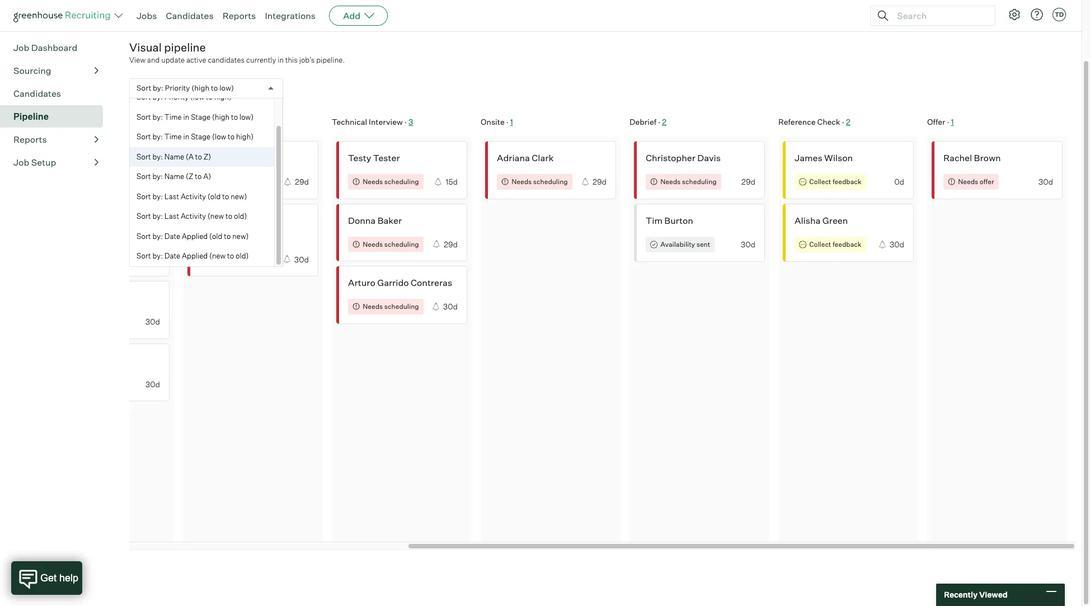 Task type: describe. For each thing, give the bounding box(es) containing it.
time for sort by: time in stage (high to low)
[[164, 112, 182, 121]]

0 vertical spatial reports link
[[223, 10, 256, 21]]

old) for sort by: last activity (new to old)
[[234, 212, 247, 221]]

needs scheduling for davis
[[660, 178, 717, 186]]

a)
[[203, 172, 211, 181]]

reference check · 2
[[778, 117, 850, 126]]

sort for sort by: priority (high to low)
[[137, 83, 151, 92]]

sort for sort by: time in stage (high to low)
[[137, 112, 151, 121]]

alisha green
[[795, 215, 848, 226]]

(old for activity
[[208, 192, 221, 201]]

0 horizontal spatial (low
[[190, 92, 204, 101]]

sort for sort by: last activity (old to new)
[[137, 192, 151, 201]]

new) for sort by: last activity (old to new)
[[231, 192, 247, 201]]

donna
[[348, 215, 376, 226]]

to left z)
[[195, 152, 202, 161]]

Search text field
[[894, 8, 985, 24]]

priority for (low
[[164, 92, 189, 101]]

donna baker
[[348, 215, 402, 226]]

scheduling for clark
[[533, 178, 568, 186]]

needs offer
[[958, 178, 994, 186]]

collect for james
[[809, 178, 831, 186]]

onsite · 1
[[481, 117, 513, 126]]

job's
[[299, 56, 315, 64]]

needs for rachel
[[958, 178, 978, 186]]

stage for (high
[[191, 112, 211, 121]]

to up referral
[[222, 192, 229, 201]]

in for sort by: time in stage (low to high)
[[183, 132, 189, 141]]

by: for sort by: last activity (new to old)
[[152, 212, 163, 221]]

to up smith
[[226, 212, 232, 221]]

needs scheduling for baker
[[363, 240, 419, 248]]

(new for applied
[[209, 251, 226, 260]]

test
[[226, 117, 242, 126]]

recently viewed
[[944, 590, 1008, 599]]

and
[[147, 56, 160, 64]]

sort for sort by: name (a to z)
[[137, 152, 151, 161]]

onsite
[[481, 117, 505, 126]]

visual
[[129, 40, 162, 54]]

greg smith
[[199, 230, 247, 241]]

0 horizontal spatial candidates link
[[13, 87, 98, 100]]

needs for adriana
[[512, 178, 532, 186]]

15d
[[446, 177, 458, 186]]

pipeline link
[[13, 110, 98, 123]]

by: for sort by: name (z to a)
[[152, 172, 163, 181]]

by: for sort by: time in stage (high to low)
[[152, 112, 163, 121]]

be
[[223, 255, 231, 263]]

needs scheduling for clark
[[512, 178, 568, 186]]

contreras
[[411, 277, 452, 288]]

jobs
[[137, 10, 157, 21]]

1 for rachel brown
[[951, 117, 954, 126]]

configure image
[[1008, 8, 1021, 21]]

add button
[[329, 6, 388, 26]]

sort by: time in stage (high to low)
[[137, 112, 254, 121]]

in inside visual pipeline view and update active candidates currently in this job's pipeline.
[[278, 56, 284, 64]]

by: for sort by: last activity (old to new)
[[152, 192, 163, 201]]

referral
[[204, 215, 229, 223]]

3
[[408, 117, 413, 126]]

tim
[[646, 215, 663, 226]]

needs for testy
[[363, 178, 383, 186]]

z)
[[204, 152, 211, 161]]

setup
[[31, 157, 56, 168]]

arturo
[[348, 277, 375, 288]]

debrief
[[630, 117, 656, 126]]

1 for adriana clark
[[510, 117, 513, 126]]

rachel brown
[[944, 152, 1001, 164]]

green
[[823, 215, 848, 226]]

activity for (new
[[181, 212, 206, 221]]

3 · from the left
[[506, 117, 509, 126]]

0d
[[894, 177, 904, 187]]

by: for sort by: priority (high to low)
[[153, 83, 163, 92]]

arturo garrido contreras
[[348, 277, 452, 288]]

0 horizontal spatial candidates
[[13, 88, 61, 99]]

james wilson
[[795, 152, 853, 164]]

pipeline
[[164, 40, 206, 54]]

davis
[[697, 152, 721, 164]]

collect for alisha
[[809, 240, 831, 249]]

to right (z
[[195, 172, 202, 181]]

testy tester
[[348, 152, 400, 164]]

add
[[343, 10, 360, 21]]

pipeline.
[[316, 56, 345, 64]]

brown
[[974, 152, 1001, 164]]

(a
[[186, 152, 194, 161]]

1 vertical spatial (high
[[212, 112, 230, 121]]

scheduling for tester
[[384, 178, 419, 186]]

sort by: time in stage (low to high)
[[137, 132, 254, 141]]

job dashboard link
[[13, 41, 98, 54]]

new) for sort by: date applied (old to new)
[[232, 232, 249, 240]]

1 vertical spatial reports
[[13, 134, 47, 145]]

adriana clark
[[497, 152, 554, 164]]

debrief · 2
[[630, 117, 667, 126]]

date for sort by: date applied (old to new)
[[164, 232, 180, 240]]

2 2 from the left
[[662, 117, 667, 126]]

td button
[[1050, 6, 1068, 24]]

baker
[[378, 215, 402, 226]]

active
[[186, 56, 206, 64]]

needs for christopher
[[660, 178, 681, 186]]

burton
[[664, 215, 693, 226]]

company name
[[50, 167, 117, 179]]

6 · from the left
[[947, 117, 949, 126]]

candidates
[[208, 56, 245, 64]]

rachel
[[944, 152, 972, 164]]

availability sent
[[660, 240, 710, 248]]

0 vertical spatial low)
[[219, 83, 234, 92]]

sort by: last activity (old to new)
[[137, 192, 247, 201]]

needs for donna
[[363, 240, 383, 248]]

update
[[161, 56, 185, 64]]

adriana
[[497, 152, 530, 164]]

sort by: priority (low to high)
[[137, 92, 232, 101]]

tester
[[373, 152, 400, 164]]

by: for sort by: name (a to z)
[[152, 152, 163, 161]]

29d for donna baker
[[444, 239, 458, 249]]

stage for (low
[[191, 132, 211, 141]]

technical
[[332, 117, 367, 126]]

sort by: name (z to a)
[[137, 172, 211, 181]]

interview
[[369, 117, 403, 126]]

visual pipeline view and update active candidates currently in this job's pipeline.
[[129, 40, 345, 64]]

in for sort by: time in stage (high to low)
[[183, 112, 189, 121]]

testy
[[348, 152, 371, 164]]

0 vertical spatial high)
[[214, 92, 232, 101]]

availability
[[660, 240, 695, 248]]

to right greg
[[224, 232, 231, 240]]

1d
[[153, 192, 160, 202]]

(19)
[[13, 12, 27, 22]]



Task type: vqa. For each thing, say whether or not it's contained in the screenshot.
Sort related to Sort by: Name (Z to A)
yes



Task type: locate. For each thing, give the bounding box(es) containing it.
1 horizontal spatial candidates
[[166, 10, 214, 21]]

reports link up visual pipeline view and update active candidates currently in this job's pipeline.
[[223, 10, 256, 21]]

by:
[[153, 83, 163, 92], [152, 92, 163, 101], [152, 112, 163, 121], [152, 132, 163, 141], [152, 152, 163, 161], [152, 172, 163, 181], [152, 192, 163, 201], [152, 212, 163, 221], [152, 232, 163, 240], [152, 251, 163, 260]]

·
[[244, 117, 246, 126], [404, 117, 407, 126], [506, 117, 509, 126], [658, 117, 660, 126], [842, 117, 844, 126], [947, 117, 949, 126]]

job setup link
[[13, 155, 98, 169]]

0 vertical spatial (new
[[208, 212, 224, 221]]

1 stage from the top
[[191, 112, 211, 121]]

0 vertical spatial candidates link
[[166, 10, 214, 21]]

sort by: date applied (old to new)
[[137, 232, 249, 240]]

last down sort by: last activity (old to new) on the left of page
[[164, 212, 179, 221]]

sort
[[137, 83, 151, 92], [137, 92, 151, 101], [137, 112, 151, 121], [137, 132, 151, 141], [137, 152, 151, 161], [137, 172, 151, 181], [137, 192, 151, 201], [137, 212, 151, 221], [137, 232, 151, 240], [137, 251, 151, 260]]

0 vertical spatial activity
[[181, 192, 206, 201]]

· right test
[[244, 117, 246, 126]]

· right onsite
[[506, 117, 509, 126]]

job inside 'link'
[[13, 42, 29, 53]]

2 activity from the top
[[181, 212, 206, 221]]

needs scheduling down clark
[[512, 178, 568, 186]]

job
[[13, 42, 29, 53], [13, 157, 29, 168]]

5 · from the left
[[842, 117, 844, 126]]

1 horizontal spatial (high
[[212, 112, 230, 121]]

time left take
[[164, 112, 182, 121]]

3 2 from the left
[[846, 117, 850, 126]]

scheduling down davis
[[682, 178, 717, 186]]

wilson
[[824, 152, 853, 164]]

scheduling for baker
[[384, 240, 419, 248]]

collect
[[809, 178, 831, 186], [809, 240, 831, 249]]

candidates
[[166, 10, 214, 21], [13, 88, 61, 99]]

· right 'offer'
[[947, 117, 949, 126]]

1 1 from the left
[[510, 117, 513, 126]]

date down sort by: date applied (old to new)
[[164, 251, 180, 260]]

1 vertical spatial collect
[[809, 240, 831, 249]]

1 horizontal spatial sent
[[697, 240, 710, 248]]

reports link
[[223, 10, 256, 21], [13, 132, 98, 146]]

2 job from the top
[[13, 157, 29, 168]]

2 time from the top
[[164, 132, 182, 141]]

1 right 'offer'
[[951, 117, 954, 126]]

0 vertical spatial new)
[[231, 192, 247, 201]]

1 horizontal spatial reports link
[[223, 10, 256, 21]]

currently
[[246, 56, 276, 64]]

stage up sort by: time in stage (low to high)
[[191, 112, 211, 121]]

1 collect from the top
[[809, 178, 831, 186]]

1 right onsite
[[510, 117, 513, 126]]

5 sort from the top
[[137, 152, 151, 161]]

dashboard
[[31, 42, 77, 53]]

needs down testy tester
[[363, 178, 383, 186]]

1 vertical spatial collect feedback
[[809, 240, 862, 249]]

activity up sort by: last activity (new to old)
[[181, 192, 206, 201]]

name for sort by: name (z to a)
[[164, 172, 184, 181]]

sort by: last activity (new to old)
[[137, 212, 247, 221]]

1 collect feedback from the top
[[809, 178, 862, 186]]

applied for (new
[[182, 251, 208, 260]]

in down "sort by: priority (low to high)"
[[183, 112, 189, 121]]

1 horizontal spatial (low
[[212, 132, 226, 141]]

0 vertical spatial collect feedback
[[809, 178, 862, 186]]

home
[[202, 117, 224, 126]]

(high up "sort by: priority (low to high)"
[[192, 83, 209, 92]]

to right home
[[231, 112, 238, 121]]

2 last from the top
[[164, 212, 179, 221]]

0 vertical spatial reports
[[223, 10, 256, 21]]

1 vertical spatial date
[[164, 251, 180, 260]]

2 feedback from the top
[[833, 240, 862, 249]]

1 horizontal spatial candidates link
[[166, 10, 214, 21]]

reports up visual pipeline view and update active candidates currently in this job's pipeline.
[[223, 10, 256, 21]]

feedback down the wilson
[[833, 178, 862, 186]]

sourcing link
[[13, 64, 98, 77]]

1 2 from the left
[[248, 117, 252, 126]]

sort for sort by: priority (low to high)
[[137, 92, 151, 101]]

scheduling down clark
[[533, 178, 568, 186]]

1 vertical spatial new)
[[232, 232, 249, 240]]

scheduling down the baker
[[384, 240, 419, 248]]

collect feedback
[[809, 178, 862, 186], [809, 240, 862, 249]]

0 horizontal spatial 2
[[248, 117, 252, 126]]

to right to
[[227, 251, 234, 260]]

time up sort by: name (a to z)
[[164, 132, 182, 141]]

last right '1d'
[[164, 192, 179, 201]]

collect feedback for green
[[809, 240, 862, 249]]

job for job dashboard
[[13, 42, 29, 53]]

job up sourcing
[[13, 42, 29, 53]]

0 vertical spatial priority
[[165, 83, 190, 92]]

alisha
[[795, 215, 821, 226]]

old) for sort by: date applied (new to old)
[[236, 251, 249, 260]]

1 vertical spatial sent
[[233, 255, 246, 263]]

needs scheduling for garrido
[[363, 302, 419, 311]]

low) down the candidates
[[219, 83, 234, 92]]

2 applied from the top
[[182, 251, 208, 260]]

0 vertical spatial (low
[[190, 92, 204, 101]]

name left (z
[[164, 172, 184, 181]]

2 1 from the left
[[951, 117, 954, 126]]

candidates link down sourcing link
[[13, 87, 98, 100]]

job for job setup
[[13, 157, 29, 168]]

tyler
[[199, 152, 220, 164]]

1 vertical spatial stage
[[191, 132, 211, 141]]

this
[[285, 56, 298, 64]]

1 vertical spatial (new
[[209, 251, 226, 260]]

to
[[211, 83, 218, 92], [206, 92, 213, 101], [231, 112, 238, 121], [228, 132, 235, 141], [195, 152, 202, 161], [195, 172, 202, 181], [222, 192, 229, 201], [226, 212, 232, 221], [224, 232, 231, 240], [227, 251, 234, 260]]

collect feedback down the wilson
[[809, 178, 862, 186]]

(high
[[192, 83, 209, 92], [212, 112, 230, 121]]

1 horizontal spatial 2
[[662, 117, 667, 126]]

sort for sort by: time in stage (low to high)
[[137, 132, 151, 141]]

candidates up pipeline on the top of the page
[[166, 10, 214, 21]]

1 date from the top
[[164, 232, 180, 240]]

(z
[[186, 172, 193, 181]]

in left this
[[278, 56, 284, 64]]

christopher
[[646, 152, 696, 164]]

pipeline
[[13, 111, 49, 122]]

new) up to be sent
[[232, 232, 249, 240]]

by: for sort by: date applied (new to old)
[[152, 251, 163, 260]]

1 horizontal spatial 1
[[951, 117, 954, 126]]

0 vertical spatial feedback
[[833, 178, 862, 186]]

29d button
[[39, 219, 170, 277], [39, 219, 170, 277]]

(new up greg
[[208, 212, 224, 221]]

2 stage from the top
[[191, 132, 211, 141]]

sort for sort by: date applied (old to new)
[[137, 232, 151, 240]]

feedback for wilson
[[833, 178, 862, 186]]

feedback down green
[[833, 240, 862, 249]]

1 feedback from the top
[[833, 178, 862, 186]]

to
[[214, 255, 222, 263]]

0 vertical spatial time
[[164, 112, 182, 121]]

sourcing
[[13, 65, 51, 76]]

1 vertical spatial last
[[164, 212, 179, 221]]

0 vertical spatial last
[[164, 192, 179, 201]]

old)
[[234, 212, 247, 221], [236, 251, 249, 260]]

0 horizontal spatial reports
[[13, 134, 47, 145]]

needs down christopher
[[660, 178, 681, 186]]

· right the check
[[842, 117, 844, 126]]

needs scheduling for tester
[[363, 178, 419, 186]]

1 vertical spatial candidates link
[[13, 87, 98, 100]]

sent right availability
[[697, 240, 710, 248]]

candidates link
[[166, 10, 214, 21], [13, 87, 98, 100]]

tyler roberts
[[199, 152, 256, 164]]

0 horizontal spatial sent
[[233, 255, 246, 263]]

last for sort by: last activity (old to new)
[[164, 192, 179, 201]]

0 vertical spatial collect
[[809, 178, 831, 186]]

1 horizontal spatial high)
[[236, 132, 254, 141]]

collect down the james wilson
[[809, 178, 831, 186]]

needs scheduling
[[363, 178, 419, 186], [512, 178, 568, 186], [660, 178, 717, 186], [363, 240, 419, 248], [363, 302, 419, 311]]

1 sort from the top
[[137, 83, 151, 92]]

reports link down pipeline link
[[13, 132, 98, 146]]

0 vertical spatial old)
[[234, 212, 247, 221]]

greenhouse recruiting image
[[13, 9, 114, 22]]

priority up "sort by: priority (low to high)"
[[165, 83, 190, 92]]

1 vertical spatial candidates
[[13, 88, 61, 99]]

priority down "sort by: priority (high to low)"
[[164, 92, 189, 101]]

1 · from the left
[[244, 117, 246, 126]]

needs down the donna baker
[[363, 240, 383, 248]]

0 vertical spatial (high
[[192, 83, 209, 92]]

needs for arturo
[[363, 302, 383, 311]]

needs down adriana clark
[[512, 178, 532, 186]]

1 time from the top
[[164, 112, 182, 121]]

last for sort by: last activity (new to old)
[[164, 212, 179, 221]]

high) down test
[[236, 132, 254, 141]]

0 horizontal spatial 1
[[510, 117, 513, 126]]

2 collect from the top
[[809, 240, 831, 249]]

by: for sort by: date applied (old to new)
[[152, 232, 163, 240]]

1 vertical spatial (low
[[212, 132, 226, 141]]

sort for sort by: last activity (new to old)
[[137, 212, 151, 221]]

2 date from the top
[[164, 251, 180, 260]]

0 vertical spatial sent
[[697, 240, 710, 248]]

2 vertical spatial in
[[183, 132, 189, 141]]

sort by: date applied (new to old)
[[137, 251, 249, 260]]

garrido
[[377, 277, 409, 288]]

(old down a)
[[208, 192, 221, 201]]

1 vertical spatial applied
[[182, 251, 208, 260]]

offer
[[927, 117, 945, 126]]

company
[[50, 167, 90, 179]]

recently
[[944, 590, 978, 599]]

old) right be
[[236, 251, 249, 260]]

0 vertical spatial candidates
[[166, 10, 214, 21]]

in down take
[[183, 132, 189, 141]]

scheduling down 'arturo garrido contreras' at top
[[384, 302, 419, 311]]

1 activity from the top
[[181, 192, 206, 201]]

priority
[[165, 83, 190, 92], [164, 92, 189, 101]]

by: for sort by: time in stage (low to high)
[[152, 132, 163, 141]]

christopher davis
[[646, 152, 721, 164]]

1 vertical spatial in
[[183, 112, 189, 121]]

needs
[[363, 178, 383, 186], [512, 178, 532, 186], [660, 178, 681, 186], [958, 178, 978, 186], [363, 240, 383, 248], [363, 302, 383, 311]]

date for sort by: date applied (new to old)
[[164, 251, 180, 260]]

(low down take home test · 2
[[212, 132, 226, 141]]

viewed
[[979, 590, 1008, 599]]

applied up sort by: date applied (new to old)
[[182, 232, 208, 240]]

0 horizontal spatial reports link
[[13, 132, 98, 146]]

(new for activity
[[208, 212, 224, 221]]

time
[[164, 112, 182, 121], [164, 132, 182, 141]]

1 vertical spatial reports link
[[13, 132, 98, 146]]

name left (a
[[164, 152, 184, 161]]

smith
[[222, 230, 247, 241]]

2 right test
[[248, 117, 252, 126]]

1 vertical spatial (old
[[209, 232, 222, 240]]

reports down pipeline
[[13, 134, 47, 145]]

2 horizontal spatial 2
[[846, 117, 850, 126]]

to down test
[[228, 132, 235, 141]]

low) right home
[[239, 112, 254, 121]]

high) up take home test · 2
[[214, 92, 232, 101]]

job setup
[[13, 157, 56, 168]]

date
[[164, 232, 180, 240], [164, 251, 180, 260]]

applied down sort by: date applied (old to new)
[[182, 251, 208, 260]]

old) up smith
[[234, 212, 247, 221]]

needs scheduling down the baker
[[363, 240, 419, 248]]

td
[[1055, 11, 1064, 18]]

take home test · 2
[[183, 117, 252, 126]]

2 sort from the top
[[137, 92, 151, 101]]

2 right the check
[[846, 117, 850, 126]]

1 last from the top
[[164, 192, 179, 201]]

0 vertical spatial stage
[[191, 112, 211, 121]]

greg
[[199, 230, 220, 241]]

needs scheduling down "tester"
[[363, 178, 419, 186]]

job dashboard
[[13, 42, 77, 53]]

james
[[795, 152, 822, 164]]

roberts
[[222, 152, 256, 164]]

sort for sort by: date applied (new to old)
[[137, 251, 151, 260]]

1 vertical spatial old)
[[236, 251, 249, 260]]

job left setup
[[13, 157, 29, 168]]

6 sort from the top
[[137, 172, 151, 181]]

integrations
[[265, 10, 316, 21]]

(high right take
[[212, 112, 230, 121]]

collect down alisha green
[[809, 240, 831, 249]]

scheduling
[[384, 178, 419, 186], [533, 178, 568, 186], [682, 178, 717, 186], [384, 240, 419, 248], [384, 302, 419, 311]]

(old down referral
[[209, 232, 222, 240]]

sort by: name (a to z)
[[137, 152, 211, 161]]

clark
[[532, 152, 554, 164]]

activity for (old
[[181, 192, 206, 201]]

time for sort by: time in stage (low to high)
[[164, 132, 182, 141]]

4 sort from the top
[[137, 132, 151, 141]]

needs left offer
[[958, 178, 978, 186]]

0 vertical spatial applied
[[182, 232, 208, 240]]

1 vertical spatial feedback
[[833, 240, 862, 249]]

feedback for green
[[833, 240, 862, 249]]

· right debrief
[[658, 117, 660, 126]]

collect feedback for wilson
[[809, 178, 862, 186]]

new) down roberts
[[231, 192, 247, 201]]

date down sort by: last activity (new to old)
[[164, 232, 180, 240]]

1 applied from the top
[[182, 232, 208, 240]]

30d
[[1039, 177, 1053, 186], [741, 239, 755, 249], [890, 240, 904, 249], [294, 254, 309, 264], [443, 302, 458, 311], [145, 317, 160, 326], [145, 379, 160, 389]]

1 horizontal spatial reports
[[223, 10, 256, 21]]

sort for sort by: name (z to a)
[[137, 172, 151, 181]]

(new down greg smith
[[209, 251, 226, 260]]

(low
[[190, 92, 204, 101], [212, 132, 226, 141]]

td button
[[1053, 8, 1066, 21]]

2 right debrief
[[662, 117, 667, 126]]

0 horizontal spatial (high
[[192, 83, 209, 92]]

2
[[248, 117, 252, 126], [662, 117, 667, 126], [846, 117, 850, 126]]

1 vertical spatial activity
[[181, 212, 206, 221]]

0 vertical spatial (old
[[208, 192, 221, 201]]

integrations link
[[265, 10, 316, 21]]

applied for (old
[[182, 232, 208, 240]]

scheduling for davis
[[682, 178, 717, 186]]

name right company
[[92, 167, 117, 179]]

high)
[[214, 92, 232, 101], [236, 132, 254, 141]]

by: for sort by: priority (low to high)
[[152, 92, 163, 101]]

name
[[164, 152, 184, 161], [92, 167, 117, 179], [164, 172, 184, 181]]

9 sort from the top
[[137, 232, 151, 240]]

7 sort from the top
[[137, 192, 151, 201]]

0 horizontal spatial low)
[[219, 83, 234, 92]]

10 sort from the top
[[137, 251, 151, 260]]

1 horizontal spatial low)
[[239, 112, 254, 121]]

0 vertical spatial job
[[13, 42, 29, 53]]

stage down take
[[191, 132, 211, 141]]

needs down 'arturo'
[[363, 302, 383, 311]]

activity up sort by: date applied (old to new)
[[181, 212, 206, 221]]

needs scheduling down christopher davis
[[660, 178, 717, 186]]

priority for (high
[[165, 83, 190, 92]]

candidates link up pipeline on the top of the page
[[166, 10, 214, 21]]

sort by: priority (high to low)
[[137, 83, 234, 92]]

candidates down sourcing
[[13, 88, 61, 99]]

1 vertical spatial high)
[[236, 132, 254, 141]]

to up sort by: time in stage (high to low) on the left
[[206, 92, 213, 101]]

0 horizontal spatial high)
[[214, 92, 232, 101]]

offer
[[980, 178, 994, 186]]

needs scheduling down garrido at the left of the page
[[363, 302, 419, 311]]

1 vertical spatial low)
[[239, 112, 254, 121]]

activity
[[181, 192, 206, 201], [181, 212, 206, 221]]

2 · from the left
[[404, 117, 407, 126]]

3 sort from the top
[[137, 112, 151, 121]]

(low down "sort by: priority (high to low)"
[[190, 92, 204, 101]]

1 vertical spatial job
[[13, 157, 29, 168]]

1 vertical spatial time
[[164, 132, 182, 141]]

scheduling down "tester"
[[384, 178, 419, 186]]

collect feedback down green
[[809, 240, 862, 249]]

29d for tyler roberts
[[295, 177, 309, 186]]

1 job from the top
[[13, 42, 29, 53]]

scheduling for garrido
[[384, 302, 419, 311]]

sent
[[697, 240, 710, 248], [233, 255, 246, 263]]

29d for adriana clark
[[593, 177, 607, 186]]

jobs link
[[137, 10, 157, 21]]

· left 3
[[404, 117, 407, 126]]

2 collect feedback from the top
[[809, 240, 862, 249]]

last
[[164, 192, 179, 201], [164, 212, 179, 221]]

8 sort from the top
[[137, 212, 151, 221]]

offer · 1
[[927, 117, 954, 126]]

take
[[183, 117, 201, 126]]

new)
[[231, 192, 247, 201], [232, 232, 249, 240]]

0 vertical spatial in
[[278, 56, 284, 64]]

name for sort by: name (a to z)
[[164, 152, 184, 161]]

1 vertical spatial priority
[[164, 92, 189, 101]]

0 vertical spatial date
[[164, 232, 180, 240]]

technical interview · 3
[[332, 117, 413, 126]]

4 · from the left
[[658, 117, 660, 126]]

sent right be
[[233, 255, 246, 263]]

(old for applied
[[209, 232, 222, 240]]

to down the candidates
[[211, 83, 218, 92]]

reference
[[778, 117, 816, 126]]



